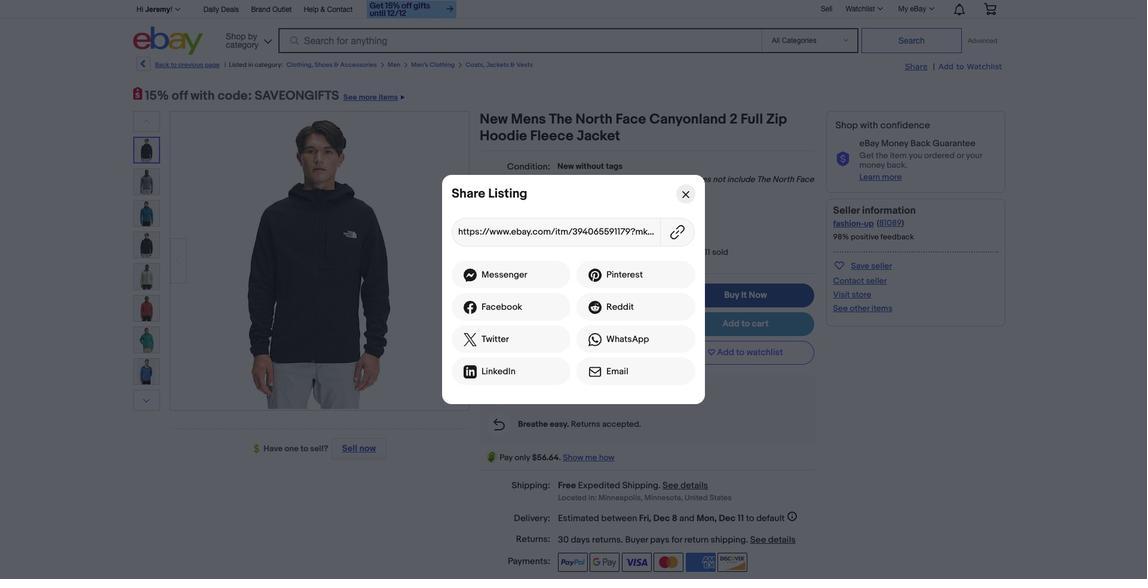Task type: locate. For each thing, give the bounding box(es) containing it.
picture 7 of 14 image
[[134, 327, 159, 353]]

clothing, shoes & accessories link
[[286, 61, 377, 69]]

watchlist right sell link
[[846, 5, 875, 13]]

add inside button
[[717, 347, 734, 358]]

wrapper image inside pinterest button
[[588, 268, 606, 283]]

guarantee
[[933, 138, 976, 149]]

face inside new mens the north face canyonland 2 full zip hoodie fleece jacket
[[616, 111, 646, 128]]

0 horizontal spatial &
[[321, 5, 325, 14]]

0 vertical spatial back
[[155, 61, 169, 69]]

picture 6 of 14 image
[[134, 296, 159, 321]]

sell for sell
[[821, 5, 833, 13]]

. inside free expedited shipping . see details located in: minneapolis, minnesota, united states
[[658, 480, 661, 491]]

0 horizontal spatial items
[[379, 93, 398, 102]]

wrapper image
[[464, 268, 482, 283], [588, 268, 606, 283], [464, 301, 482, 315], [588, 301, 606, 315], [588, 333, 606, 347], [464, 365, 482, 379], [588, 365, 606, 379]]

| right share button
[[933, 62, 935, 72]]

fashion-up link
[[833, 219, 874, 229]]

minnesota,
[[645, 494, 683, 503]]

& left vests
[[510, 61, 515, 69]]

picture 8 of 14 image
[[134, 359, 159, 385]]

see up minnesota,
[[663, 480, 679, 491]]

save down 'us $66.64'
[[550, 315, 569, 326]]

off)
[[638, 315, 652, 326]]

wrapper image inside facebook button
[[464, 301, 482, 315]]

0 horizontal spatial contact
[[327, 5, 353, 14]]

get an extra 15% off image
[[367, 1, 457, 19]]

zip
[[766, 111, 787, 128]]

share left | add to watchlist
[[905, 62, 928, 71]]

details up united
[[681, 480, 708, 491]]

1 vertical spatial with details__icon image
[[494, 386, 504, 401]]

quantity:
[[513, 246, 550, 258]]

north right fleece
[[576, 111, 613, 128]]

returns
[[571, 419, 600, 429]]

us down $66.64
[[589, 304, 601, 315]]

pinterest button
[[577, 261, 695, 289]]

sell now
[[342, 443, 376, 455]]

& right shoes
[[334, 61, 339, 69]]

breathe easy. returns accepted.
[[518, 419, 641, 429]]

1 dec from the left
[[653, 513, 670, 525]]

positive
[[851, 232, 879, 242]]

accepted.
[[602, 419, 641, 429]]

sell left now
[[342, 443, 357, 455]]

details down the default
[[768, 535, 796, 546]]

us up list
[[550, 283, 569, 302]]

vests
[[517, 61, 533, 69]]

the right mens
[[549, 111, 572, 128]]

contact inside account navigation
[[327, 5, 353, 14]]

seller inside contact seller visit store see other items
[[866, 276, 887, 286]]

1 vertical spatial see details link
[[750, 535, 796, 546]]

0 horizontal spatial us
[[550, 283, 569, 302]]

| for | add to watchlist
[[933, 62, 935, 72]]

shipping:
[[512, 480, 550, 491]]

contact
[[327, 5, 353, 14], [833, 276, 864, 286]]

payments:
[[508, 556, 550, 568]]

| left listed
[[224, 61, 226, 69]]

0 vertical spatial more
[[359, 93, 377, 102]]

. for shipping
[[658, 480, 661, 491]]

see details link up united
[[663, 480, 708, 491]]

wrapper image up $63.36 at the right
[[588, 301, 606, 315]]

seller down "save seller"
[[866, 276, 887, 286]]

information
[[862, 205, 916, 217]]

1 horizontal spatial save
[[851, 261, 869, 271]]

or
[[957, 151, 964, 161]]

0 vertical spatial new
[[480, 111, 508, 128]]

picture 2 of 14 image
[[134, 169, 159, 195]]

men link
[[388, 61, 400, 69]]

1 horizontal spatial north
[[772, 174, 794, 184]]

0 horizontal spatial watchlist
[[846, 5, 875, 13]]

0 horizontal spatial more
[[359, 93, 377, 102]]

add down add to cart link at bottom right
[[717, 347, 734, 358]]

details inside free expedited shipping . see details located in: minneapolis, minnesota, united states
[[681, 480, 708, 491]]

0 horizontal spatial back
[[155, 61, 169, 69]]

face inside new without tags " note: this is past season item and does not include the north face warranty.
[[796, 174, 814, 184]]

learn more link
[[859, 172, 902, 182]]

warranty.
[[557, 186, 591, 196]]

watchlist inside account navigation
[[846, 5, 875, 13]]

0 vertical spatial seller
[[871, 261, 892, 271]]

1 horizontal spatial with
[[860, 120, 878, 131]]

0 horizontal spatial ebay
[[859, 138, 879, 149]]

feedback
[[880, 232, 914, 242]]

with details__icon image for ebay money back guarantee
[[836, 152, 850, 167]]

clothing,
[[286, 61, 313, 69]]

more down 'accessories' on the top
[[359, 93, 377, 102]]

with details__icon image
[[836, 152, 850, 167], [494, 386, 504, 401], [493, 419, 505, 430]]

north right include
[[772, 174, 794, 184]]

0 vertical spatial the
[[549, 111, 572, 128]]

ebay inside account navigation
[[910, 5, 926, 13]]

and right 8
[[679, 513, 695, 525]]

15%
[[145, 88, 169, 104]]

1 horizontal spatial back
[[910, 138, 931, 149]]

1 vertical spatial north
[[772, 174, 794, 184]]

banner
[[133, 0, 1005, 58]]

with details__icon image up pay
[[493, 419, 505, 430]]

2 vertical spatial add
[[717, 347, 734, 358]]

0 horizontal spatial new
[[480, 111, 508, 128]]

with details__icon image down linkedin
[[494, 386, 504, 401]]

0 vertical spatial face
[[616, 111, 646, 128]]

new without tags " note: this is past season item and does not include the north face warranty.
[[557, 161, 814, 196]]

611
[[700, 247, 710, 257]]

0 horizontal spatial share
[[452, 186, 485, 202]]

daily deals link
[[203, 4, 239, 17]]

0 horizontal spatial sell
[[342, 443, 357, 455]]

items down men on the top of page
[[379, 93, 398, 102]]

. left buyer
[[621, 535, 623, 546]]

list
[[550, 304, 564, 315]]

sell left the watchlist link
[[821, 5, 833, 13]]

ebay inside ebay money back guarantee get the item you ordered or your money back. learn more
[[859, 138, 879, 149]]

$130.00
[[603, 304, 634, 315]]

reddit
[[606, 302, 634, 313]]

0 horizontal spatial item
[[657, 174, 674, 184]]

0 vertical spatial sell
[[821, 5, 833, 13]]

1 vertical spatial new
[[557, 161, 574, 171]]

more down back.
[[882, 172, 902, 182]]

facebook
[[482, 302, 522, 313]]

0 horizontal spatial save
[[550, 315, 569, 326]]

0 vertical spatial contact
[[327, 5, 353, 14]]

& right help
[[321, 5, 325, 14]]

whatsapp button
[[577, 326, 695, 353]]

to inside | add to watchlist
[[956, 62, 964, 71]]

1 horizontal spatial details
[[768, 535, 796, 546]]

1 horizontal spatial |
[[933, 62, 935, 72]]

& for coats,
[[510, 61, 515, 69]]

add down buy
[[722, 318, 740, 330]]

add right share button
[[939, 62, 954, 71]]

picture 3 of 14 image
[[134, 201, 159, 226]]

item down money
[[890, 151, 907, 161]]

to left watchlist
[[736, 347, 745, 358]]

shop with confidence
[[836, 120, 930, 131]]

new inside new without tags " note: this is past season item and does not include the north face warranty.
[[557, 161, 574, 171]]

new left mens
[[480, 111, 508, 128]]

0 horizontal spatial face
[[616, 111, 646, 128]]

back.
[[887, 160, 908, 170]]

brand
[[251, 5, 270, 14]]

to
[[171, 61, 177, 69], [956, 62, 964, 71], [742, 318, 750, 330], [736, 347, 745, 358], [301, 444, 308, 454], [746, 513, 754, 525]]

1 vertical spatial save
[[550, 315, 569, 326]]

1 horizontal spatial contact
[[833, 276, 864, 286]]

wrapper image inside email button
[[588, 365, 606, 379]]

1 vertical spatial add
[[722, 318, 740, 330]]

0 vertical spatial watchlist
[[846, 5, 875, 13]]

see more items link
[[339, 88, 405, 104]]

contact right help
[[327, 5, 353, 14]]

north
[[576, 111, 613, 128], [772, 174, 794, 184]]

contact up "visit store" "link" on the right
[[833, 276, 864, 286]]

1 vertical spatial face
[[796, 174, 814, 184]]

0 vertical spatial add
[[939, 62, 954, 71]]

wrapper image inside reddit button
[[588, 301, 606, 315]]

tags
[[606, 161, 623, 171]]

0 horizontal spatial details
[[681, 480, 708, 491]]

new up "
[[557, 161, 574, 171]]

previous
[[178, 61, 203, 69]]

see
[[343, 93, 357, 102], [833, 303, 848, 314], [663, 480, 679, 491], [750, 535, 766, 546]]

0 vertical spatial share
[[905, 62, 928, 71]]

new for new without tags " note: this is past season item and does not include the north face warranty.
[[557, 161, 574, 171]]

more inside ebay money back guarantee get the item you ordered or your money back. learn more
[[882, 172, 902, 182]]

sell inside account navigation
[[821, 5, 833, 13]]

1 vertical spatial contact
[[833, 276, 864, 286]]

0 vertical spatial item
[[890, 151, 907, 161]]

clothing, shoes & accessories
[[286, 61, 377, 69]]

with
[[191, 88, 215, 104], [860, 120, 878, 131]]

discover image
[[717, 553, 747, 572]]

& inside account navigation
[[321, 5, 325, 14]]

items
[[379, 93, 398, 102], [872, 303, 893, 314]]

the inside new without tags " note: this is past season item and does not include the north face warranty.
[[757, 174, 771, 184]]

1 horizontal spatial face
[[796, 174, 814, 184]]

1 horizontal spatial item
[[890, 151, 907, 161]]

1 vertical spatial items
[[872, 303, 893, 314]]

save inside button
[[851, 261, 869, 271]]

1 vertical spatial seller
[[866, 276, 887, 286]]

items inside contact seller visit store see other items
[[872, 303, 893, 314]]

share for share listing
[[452, 186, 485, 202]]

1 horizontal spatial &
[[334, 61, 339, 69]]

. up minnesota,
[[658, 480, 661, 491]]

0 horizontal spatial north
[[576, 111, 613, 128]]

to right 11 in the bottom right of the page
[[746, 513, 754, 525]]

with right shop
[[860, 120, 878, 131]]

save seller button
[[833, 259, 892, 272]]

see down visit
[[833, 303, 848, 314]]

seller inside button
[[871, 261, 892, 271]]

wrapper image inside linkedin 'button'
[[464, 365, 482, 379]]

ebay up get
[[859, 138, 879, 149]]

default
[[756, 513, 785, 525]]

1 vertical spatial more
[[882, 172, 902, 182]]

list price us $130.00
[[550, 304, 634, 315]]

share for share
[[905, 62, 928, 71]]

1 horizontal spatial watchlist
[[967, 62, 1002, 71]]

shipping
[[711, 535, 746, 546]]

0 vertical spatial details
[[681, 480, 708, 491]]

0 vertical spatial save
[[851, 261, 869, 271]]

to right one
[[301, 444, 308, 454]]

wrapper image down $63.36 at the right
[[588, 333, 606, 347]]

items right other
[[872, 303, 893, 314]]

11
[[738, 513, 744, 525]]

wrapper image up $66.64
[[588, 268, 606, 283]]

2 vertical spatial with details__icon image
[[493, 419, 505, 430]]

ebay
[[910, 5, 926, 13], [859, 138, 879, 149]]

0 vertical spatial with
[[191, 88, 215, 104]]

free
[[558, 480, 576, 491]]

1 vertical spatial back
[[910, 138, 931, 149]]

see details link
[[663, 480, 708, 491], [750, 535, 796, 546]]

wrapper image up wrapper image
[[464, 301, 482, 315]]

0 horizontal spatial the
[[549, 111, 572, 128]]

1 horizontal spatial ebay
[[910, 5, 926, 13]]

0 vertical spatial north
[[576, 111, 613, 128]]

wrapper image for messenger
[[464, 268, 482, 283]]

1 vertical spatial sell
[[342, 443, 357, 455]]

listing
[[488, 186, 527, 202]]

wrapper image down wrapper image
[[464, 365, 482, 379]]

brand outlet link
[[251, 4, 292, 17]]

the
[[549, 111, 572, 128], [757, 174, 771, 184]]

save for save seller
[[851, 261, 869, 271]]

$66.64
[[573, 283, 623, 302]]

see inside contact seller visit store see other items
[[833, 303, 848, 314]]

back to previous page
[[155, 61, 220, 69]]

2 horizontal spatial &
[[510, 61, 515, 69]]

copy link to clipboard image
[[661, 225, 694, 240]]

to left previous in the left of the page
[[171, 61, 177, 69]]

with details__icon image left get
[[836, 152, 850, 167]]

0 vertical spatial and
[[676, 174, 690, 184]]

hoodie
[[480, 128, 527, 145]]

wrapper image inside messenger button
[[464, 268, 482, 283]]

1 horizontal spatial more
[[882, 172, 902, 182]]

dec left 8
[[653, 513, 670, 525]]

watchlist
[[846, 5, 875, 13], [967, 62, 1002, 71]]

visa image
[[622, 553, 652, 572]]

save
[[851, 261, 869, 271], [550, 315, 569, 326]]

1 horizontal spatial the
[[757, 174, 771, 184]]

coats, jackets & vests link
[[465, 61, 533, 69]]

1 vertical spatial share
[[452, 186, 485, 202]]

add
[[939, 62, 954, 71], [722, 318, 740, 330], [717, 347, 734, 358]]

wrapper image up the facebook
[[464, 268, 482, 283]]

. up free
[[559, 453, 561, 463]]

0 vertical spatial ebay
[[910, 5, 926, 13]]

.
[[559, 453, 561, 463], [658, 480, 661, 491], [621, 535, 623, 546], [746, 535, 748, 546]]

off
[[172, 88, 188, 104]]

1 horizontal spatial items
[[872, 303, 893, 314]]

0 vertical spatial items
[[379, 93, 398, 102]]

to inside button
[[736, 347, 745, 358]]

item right season
[[657, 174, 674, 184]]

watchlist down advanced
[[967, 62, 1002, 71]]

| for | listed in category:
[[224, 61, 226, 69]]

. for $56.64
[[559, 453, 561, 463]]

fashion-
[[833, 219, 864, 229]]

ebay right my
[[910, 5, 926, 13]]

. for returns
[[621, 535, 623, 546]]

note:
[[562, 174, 582, 184]]

1 horizontal spatial new
[[557, 161, 574, 171]]

in
[[248, 61, 253, 69]]

the right include
[[757, 174, 771, 184]]

pay only $56.64 .
[[498, 453, 561, 463]]

wrapper image down "whatsapp"
[[588, 365, 606, 379]]

minneapolis,
[[599, 494, 643, 503]]

1 horizontal spatial dec
[[719, 513, 736, 525]]

1 vertical spatial item
[[657, 174, 674, 184]]

0 horizontal spatial see details link
[[663, 480, 708, 491]]

1 vertical spatial details
[[768, 535, 796, 546]]

1 vertical spatial ebay
[[859, 138, 879, 149]]

this
[[584, 174, 600, 184]]

days
[[571, 535, 590, 546]]

save up contact seller link
[[851, 261, 869, 271]]

&
[[321, 5, 325, 14], [334, 61, 339, 69], [510, 61, 515, 69]]

dec
[[653, 513, 670, 525], [719, 513, 736, 525]]

shop
[[836, 120, 858, 131]]

)
[[902, 218, 904, 228]]

see inside free expedited shipping . see details located in: minneapolis, minnesota, united states
[[663, 480, 679, 491]]

1 vertical spatial watchlist
[[967, 62, 1002, 71]]

available
[[659, 247, 692, 257]]

seller up contact seller link
[[871, 261, 892, 271]]

us
[[550, 283, 569, 302], [589, 304, 601, 315], [571, 315, 583, 326]]

back
[[155, 61, 169, 69], [910, 138, 931, 149]]

your
[[966, 151, 982, 161]]

share listing dialog
[[0, 0, 1147, 580]]

1 horizontal spatial sell
[[821, 5, 833, 13]]

wrapper image inside the whatsapp button
[[588, 333, 606, 347]]

1 horizontal spatial share
[[905, 62, 928, 71]]

confidence
[[880, 120, 930, 131]]

see details link down the default
[[750, 535, 796, 546]]

None submit
[[862, 28, 962, 53]]

share inside dialog
[[452, 186, 485, 202]]

1 horizontal spatial see details link
[[750, 535, 796, 546]]

add inside | add to watchlist
[[939, 62, 954, 71]]

share left listing
[[452, 186, 485, 202]]

0 horizontal spatial |
[[224, 61, 226, 69]]

1 vertical spatial the
[[757, 174, 771, 184]]

master card image
[[654, 553, 684, 572]]

and left does
[[676, 174, 690, 184]]

to down advanced "link"
[[956, 62, 964, 71]]

details
[[681, 480, 708, 491], [768, 535, 796, 546]]

back up you at the right of the page
[[910, 138, 931, 149]]

us left $63.36 at the right
[[571, 315, 583, 326]]

0 horizontal spatial dec
[[653, 513, 670, 525]]

back left previous in the left of the page
[[155, 61, 169, 69]]

with right the off
[[191, 88, 215, 104]]

1 horizontal spatial us
[[571, 315, 583, 326]]

dec left 11 in the bottom right of the page
[[719, 513, 736, 525]]

wrapper image for email
[[588, 365, 606, 379]]

0 vertical spatial with details__icon image
[[836, 152, 850, 167]]

the
[[876, 151, 888, 161]]

messenger
[[482, 269, 527, 281]]

save for save us $63.36 (49% off)
[[550, 315, 569, 326]]

accessories
[[340, 61, 377, 69]]

ordered
[[924, 151, 955, 161]]

face
[[616, 111, 646, 128], [796, 174, 814, 184]]

new inside new mens the north face canyonland 2 full zip hoodie fleece jacket
[[480, 111, 508, 128]]



Task type: vqa. For each thing, say whether or not it's contained in the screenshot.
| related to | Listed in category:
yes



Task type: describe. For each thing, give the bounding box(es) containing it.
2 dec from the left
[[719, 513, 736, 525]]

breathe
[[518, 419, 548, 429]]

0 vertical spatial see details link
[[663, 480, 708, 491]]

item inside ebay money back guarantee get the item you ordered or your money back. learn more
[[890, 151, 907, 161]]

free expedited shipping . see details located in: minneapolis, minnesota, united states
[[558, 480, 732, 503]]

between
[[601, 513, 637, 525]]

us $66.64
[[550, 283, 623, 302]]

listed
[[229, 61, 247, 69]]

you
[[909, 151, 922, 161]]

611 sold
[[700, 247, 728, 257]]

money
[[859, 160, 885, 170]]

messenger button
[[452, 261, 571, 289]]

wrapper image for facebook
[[464, 301, 482, 315]]

to left cart
[[742, 318, 750, 330]]

0 horizontal spatial with
[[191, 88, 215, 104]]

sell for sell now
[[342, 443, 357, 455]]

add to cart
[[722, 318, 769, 330]]

paypal image
[[558, 553, 588, 572]]

seller for contact
[[866, 276, 887, 286]]

8
[[672, 513, 677, 525]]

sell link
[[815, 5, 838, 13]]

picture 4 of 14 image
[[134, 232, 159, 258]]

1 vertical spatial and
[[679, 513, 695, 525]]

98%
[[833, 232, 849, 242]]

fleece
[[530, 128, 574, 145]]

your shopping cart image
[[983, 3, 997, 15]]

my ebay
[[898, 5, 926, 13]]

easy.
[[550, 419, 569, 429]]

twitter
[[482, 334, 509, 345]]

up
[[864, 219, 874, 229]]

watchlist inside | add to watchlist
[[967, 62, 1002, 71]]

back inside ebay money back guarantee get the item you ordered or your money back. learn more
[[910, 138, 931, 149]]

wrapper image for linkedin
[[464, 365, 482, 379]]

back to previous page link
[[135, 57, 220, 75]]

back inside 'link'
[[155, 61, 169, 69]]

clothing
[[430, 61, 455, 69]]

learn
[[859, 172, 880, 182]]

| listed in category:
[[224, 61, 283, 69]]

men's
[[411, 61, 428, 69]]

the inside new mens the north face canyonland 2 full zip hoodie fleece jacket
[[549, 111, 572, 128]]

to inside 'link'
[[171, 61, 177, 69]]

help & contact link
[[304, 4, 353, 17]]

share listing
[[452, 186, 527, 202]]

"
[[557, 174, 562, 184]]

1 vertical spatial with
[[860, 120, 878, 131]]

wrapper image
[[464, 333, 482, 347]]

sold
[[712, 247, 728, 257]]

shipping
[[622, 480, 658, 491]]

. up discover image
[[746, 535, 748, 546]]

new for new mens the north face canyonland 2 full zip hoodie fleece jacket
[[480, 111, 508, 128]]

code:
[[218, 88, 252, 104]]

season
[[628, 174, 655, 184]]

| add to watchlist
[[933, 62, 1002, 72]]

contact inside contact seller visit store see other items
[[833, 276, 864, 286]]

sell?
[[310, 444, 328, 454]]

states
[[710, 494, 732, 503]]

wrapper image for reddit
[[588, 301, 606, 315]]

reddit button
[[577, 293, 695, 321]]

does
[[692, 174, 711, 184]]

email button
[[577, 358, 695, 385]]

north inside new without tags " note: this is past season item and does not include the north face warranty.
[[772, 174, 794, 184]]

located
[[558, 494, 587, 503]]

shoes
[[315, 61, 333, 69]]

new mens the north face canyonland 2 full zip hoodie fleece jacket - picture 1 of 14 image
[[170, 110, 469, 409]]

price:
[[520, 283, 543, 295]]

add to watchlist
[[717, 347, 783, 358]]

see down 'accessories' on the top
[[343, 93, 357, 102]]

picture 1 of 14 image
[[134, 138, 159, 163]]

$63.36
[[585, 315, 613, 326]]

not
[[713, 174, 725, 184]]

item inside new without tags " note: this is past season item and does not include the north face warranty.
[[657, 174, 674, 184]]

and inside new without tags " note: this is past season item and does not include the north face warranty.
[[676, 174, 690, 184]]

advanced
[[968, 37, 997, 44]]

canyonland
[[649, 111, 726, 128]]

picture 5 of 14 image
[[134, 264, 159, 290]]

include
[[727, 174, 755, 184]]

google pay image
[[590, 553, 620, 572]]

saveongifts
[[255, 88, 339, 104]]

ebay money back guarantee get the item you ordered or your money back. learn more
[[859, 138, 982, 182]]

returns
[[592, 535, 621, 546]]

see other items link
[[833, 303, 893, 314]]

delivery:
[[514, 513, 550, 525]]

with details__icon image for breathe easy.
[[493, 419, 505, 430]]

& for clothing,
[[334, 61, 339, 69]]

north inside new mens the north face canyonland 2 full zip hoodie fleece jacket
[[576, 111, 613, 128]]

banner containing sell
[[133, 0, 1005, 58]]

whatsapp
[[606, 334, 649, 345]]

2 horizontal spatial us
[[589, 304, 601, 315]]

wrapper image for pinterest
[[588, 268, 606, 283]]

fri,
[[639, 513, 651, 525]]

get
[[859, 151, 874, 161]]

other
[[850, 303, 870, 314]]

store
[[852, 290, 871, 300]]

category:
[[255, 61, 283, 69]]

buy it now
[[724, 289, 767, 301]]

visit
[[833, 290, 850, 300]]

Quantity: text field
[[558, 242, 584, 262]]

page
[[205, 61, 220, 69]]

dollar sign image
[[254, 445, 263, 454]]

outlet
[[272, 5, 292, 14]]

wrapper image for whatsapp
[[588, 333, 606, 347]]

see down the default
[[750, 535, 766, 546]]

add for add to watchlist
[[717, 347, 734, 358]]

without
[[576, 161, 604, 171]]

past
[[609, 174, 626, 184]]

email
[[606, 366, 628, 378]]

twitter button
[[452, 326, 571, 353]]

men
[[388, 61, 400, 69]]

returns:
[[516, 534, 550, 545]]

15% off with code: saveongifts
[[145, 88, 339, 104]]

add for add to cart
[[722, 318, 740, 330]]

coats, jackets & vests
[[465, 61, 533, 69]]

30 days returns . buyer pays for return shipping . see details
[[558, 535, 796, 546]]

quantity
[[626, 247, 657, 257]]

brand outlet
[[251, 5, 292, 14]]

is
[[601, 174, 608, 184]]

full
[[741, 111, 763, 128]]

add to cart link
[[677, 312, 814, 336]]

american express image
[[686, 553, 715, 572]]

seller for save
[[871, 261, 892, 271]]

account navigation
[[133, 0, 1005, 20]]

now
[[749, 289, 767, 301]]

buy
[[724, 289, 739, 301]]

visit store link
[[833, 290, 871, 300]]

none submit inside banner
[[862, 28, 962, 53]]



